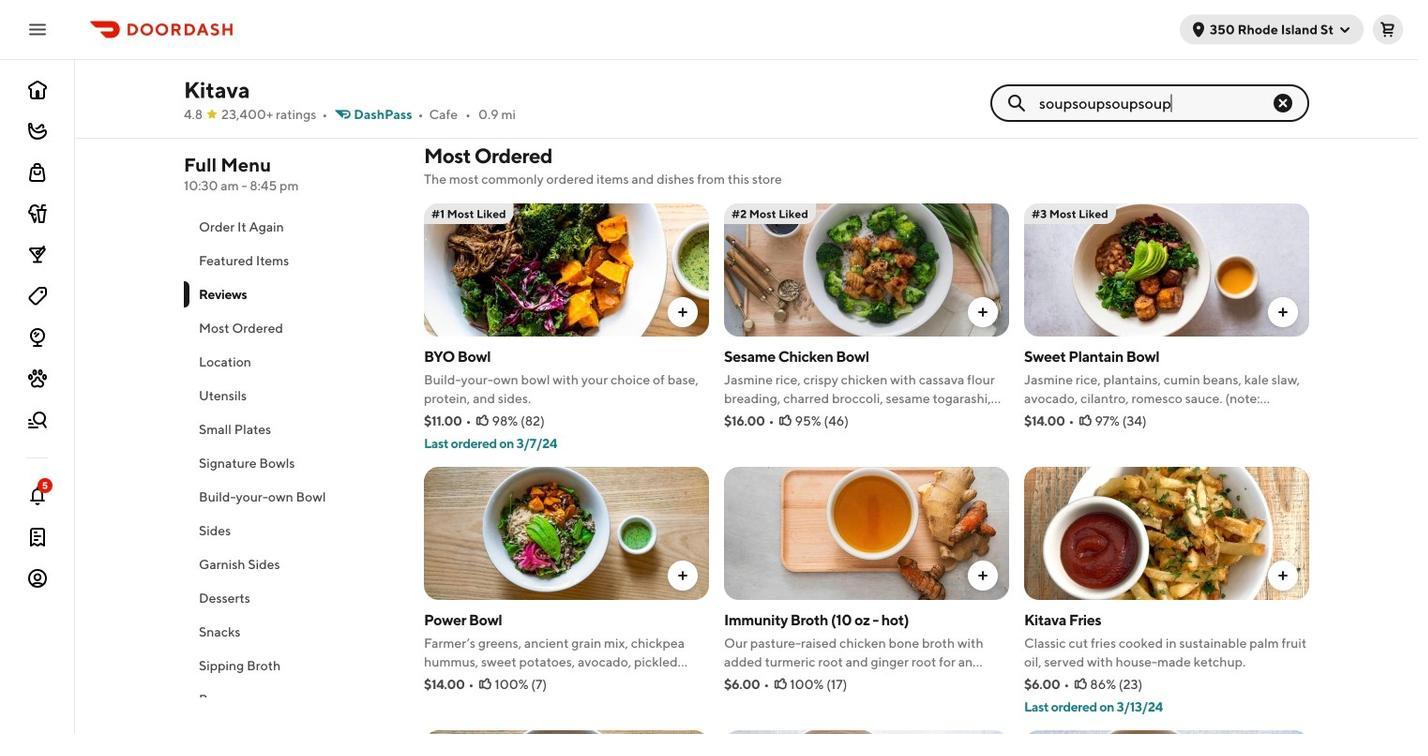 Task type: vqa. For each thing, say whether or not it's contained in the screenshot.
Sweet Plantain Bowl IMAGE
yes



Task type: locate. For each thing, give the bounding box(es) containing it.
0 vertical spatial add item to cart image
[[675, 305, 690, 320]]

1 horizontal spatial add item to cart image
[[976, 569, 991, 584]]

1 vertical spatial add item to cart image
[[976, 569, 991, 584]]

add item to cart image for kitava fries image
[[1276, 569, 1291, 584]]

sweet plantain bowl image
[[1024, 204, 1310, 337]]

power bowl image
[[424, 467, 709, 600]]

0 items, open order cart image
[[1381, 22, 1396, 37]]

add item to cart image for immunity broth (10 oz - hot) image
[[976, 569, 991, 584]]

add item to cart image
[[976, 305, 991, 320], [1276, 305, 1291, 320], [675, 569, 690, 584], [1276, 569, 1291, 584]]

0 horizontal spatial add item to cart image
[[675, 305, 690, 320]]

Item Search search field
[[1039, 93, 1272, 114]]

add item to cart image
[[675, 305, 690, 320], [976, 569, 991, 584]]

kitava fries image
[[1024, 467, 1310, 600]]



Task type: describe. For each thing, give the bounding box(es) containing it.
sesame chicken bowl image
[[724, 204, 1009, 337]]

open menu image
[[26, 18, 49, 41]]

byo bowl image
[[424, 204, 709, 337]]

add item to cart image for 'sweet plantain bowl' image
[[1276, 305, 1291, 320]]

add item to cart image for byo bowl 'image'
[[675, 305, 690, 320]]

add item to cart image for power bowl image
[[675, 569, 690, 584]]

add item to cart image for sesame chicken bowl image
[[976, 305, 991, 320]]

immunity broth (10 oz - hot) image
[[724, 467, 1009, 600]]



